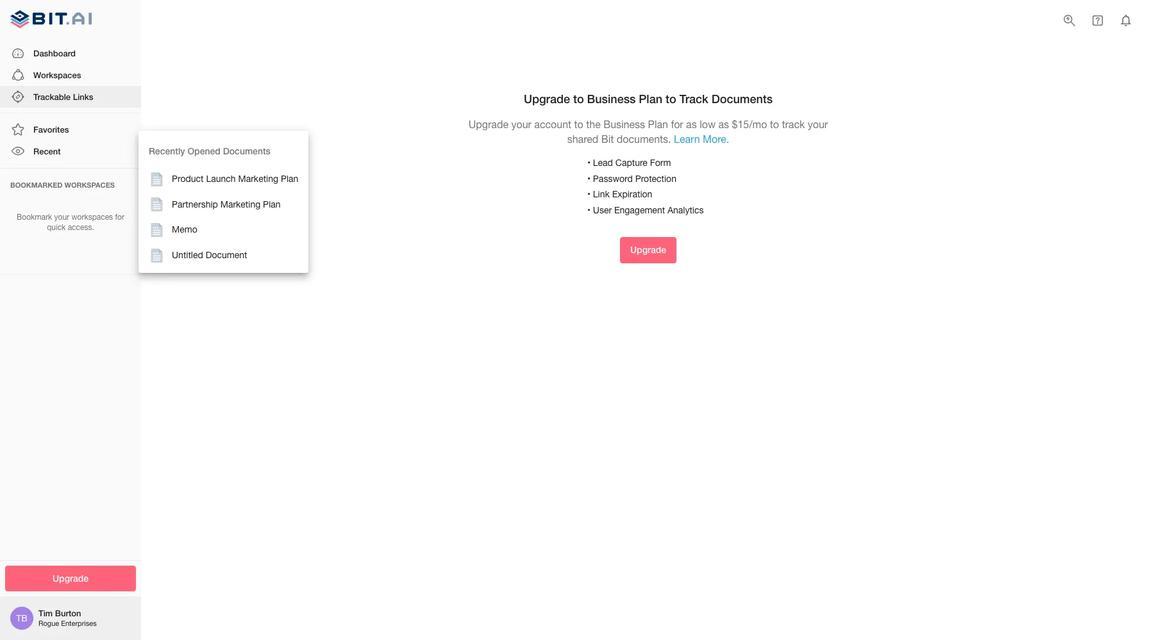 Task type: locate. For each thing, give the bounding box(es) containing it.
marketing right launch
[[238, 174, 278, 184]]

0 vertical spatial marketing
[[238, 174, 278, 184]]

• left the password
[[588, 174, 591, 184]]

2 horizontal spatial your
[[808, 119, 828, 130]]

tim
[[38, 609, 53, 619]]

business up bit
[[604, 119, 645, 130]]

to left track on the right of page
[[666, 91, 677, 106]]

• left link
[[588, 189, 591, 200]]

1 horizontal spatial your
[[512, 119, 532, 130]]

the
[[586, 119, 601, 130]]

for
[[671, 119, 684, 130], [115, 213, 124, 222]]

1 horizontal spatial as
[[719, 119, 729, 130]]

2 • from the top
[[588, 174, 591, 184]]

0 horizontal spatial for
[[115, 213, 124, 222]]

your left account
[[512, 119, 532, 130]]

your up quick
[[54, 213, 69, 222]]

your right track
[[808, 119, 828, 130]]

untitled
[[172, 250, 203, 260]]

upgrade
[[524, 91, 570, 106], [469, 119, 509, 130], [631, 245, 666, 255], [53, 573, 89, 584]]

1 horizontal spatial upgrade button
[[620, 237, 677, 263]]

account
[[535, 119, 572, 130]]

1 vertical spatial documents
[[223, 146, 271, 157]]

password
[[593, 174, 633, 184]]

memo menu item
[[139, 218, 309, 243]]

favorites
[[33, 125, 69, 135]]

for up the learn
[[671, 119, 684, 130]]

workspaces
[[33, 70, 81, 80]]

to up shared
[[573, 91, 584, 106]]

protection
[[635, 174, 677, 184]]

partnership marketing plan menu item
[[139, 192, 309, 218]]

bookmark
[[17, 213, 52, 222]]

recent
[[33, 146, 61, 157]]

learn
[[674, 133, 700, 145]]

0 horizontal spatial your
[[54, 213, 69, 222]]

as up the learn
[[686, 119, 697, 130]]

upgrade button up burton
[[5, 566, 136, 592]]

workspaces
[[71, 213, 113, 222]]

to left the
[[574, 119, 584, 130]]

shared
[[568, 133, 599, 145]]

1 vertical spatial business
[[604, 119, 645, 130]]

product launch marketing plan
[[172, 174, 299, 184]]

documents
[[712, 91, 773, 106], [223, 146, 271, 157]]

analytics
[[668, 205, 704, 215]]

$15/mo
[[732, 119, 767, 130]]

link
[[593, 189, 610, 200]]

as
[[686, 119, 697, 130], [719, 119, 729, 130]]

marketing down product launch marketing plan at left
[[220, 199, 261, 209]]

for inside bookmark your workspaces for quick access.
[[115, 213, 124, 222]]

as right the low
[[719, 119, 729, 130]]

expiration
[[612, 189, 653, 200]]

plan inside upgrade your account to the business plan for as low as $15/mo to track your shared bit documents.
[[648, 119, 668, 130]]

recently
[[149, 146, 185, 157]]

upgrade button down "engagement"
[[620, 237, 677, 263]]

•
[[588, 158, 591, 168], [588, 174, 591, 184], [588, 189, 591, 200], [588, 205, 591, 215]]

1 horizontal spatial for
[[671, 119, 684, 130]]

1 horizontal spatial documents
[[712, 91, 773, 106]]

untitled document menu item
[[139, 243, 309, 268]]

for inside upgrade your account to the business plan for as low as $15/mo to track your shared bit documents.
[[671, 119, 684, 130]]

• left 'user'
[[588, 205, 591, 215]]

3 • from the top
[[588, 189, 591, 200]]

bookmark your workspaces for quick access.
[[17, 213, 124, 232]]

more.
[[703, 133, 730, 145]]

0 vertical spatial for
[[671, 119, 684, 130]]

to
[[573, 91, 584, 106], [666, 91, 677, 106], [574, 119, 584, 130], [770, 119, 779, 130]]

• left lead
[[588, 158, 591, 168]]

trackable links button
[[0, 86, 141, 108]]

favorites button
[[0, 119, 141, 141]]

lead
[[593, 158, 613, 168]]

1 vertical spatial for
[[115, 213, 124, 222]]

business up the
[[587, 91, 636, 106]]

0 vertical spatial upgrade button
[[620, 237, 677, 263]]

low
[[700, 119, 716, 130]]

upgrade button
[[620, 237, 677, 263], [5, 566, 136, 592]]

plan
[[639, 91, 663, 106], [648, 119, 668, 130], [281, 174, 299, 184], [263, 199, 281, 209]]

your inside bookmark your workspaces for quick access.
[[54, 213, 69, 222]]

0 horizontal spatial upgrade button
[[5, 566, 136, 592]]

tim burton rogue enterprises
[[38, 609, 97, 628]]

documents up the $15/mo
[[712, 91, 773, 106]]

• lead capture form • password protection • link expiration • user engagement analytics
[[588, 158, 704, 215]]

product launch marketing plan menu item
[[139, 167, 309, 192]]

marketing
[[238, 174, 278, 184], [220, 199, 261, 209]]

upgrade your account to the business plan for as low as $15/mo to track your shared bit documents.
[[469, 119, 828, 145]]

quick
[[47, 223, 66, 232]]

for right "workspaces"
[[115, 213, 124, 222]]

your
[[512, 119, 532, 130], [808, 119, 828, 130], [54, 213, 69, 222]]

bookmarked workspaces
[[10, 181, 115, 189]]

your for bookmarked workspaces
[[54, 213, 69, 222]]

0 horizontal spatial documents
[[223, 146, 271, 157]]

business
[[587, 91, 636, 106], [604, 119, 645, 130]]

documents up product launch marketing plan at left
[[223, 146, 271, 157]]

0 horizontal spatial as
[[686, 119, 697, 130]]

launch
[[206, 174, 236, 184]]



Task type: vqa. For each thing, say whether or not it's contained in the screenshot.
upgrade
yes



Task type: describe. For each thing, give the bounding box(es) containing it.
workspaces button
[[0, 64, 141, 86]]

documents inside menu
[[223, 146, 271, 157]]

partnership
[[172, 199, 218, 209]]

upgrade to business plan to track documents
[[524, 91, 773, 106]]

links
[[73, 92, 93, 102]]

recent button
[[0, 141, 141, 163]]

4 • from the top
[[588, 205, 591, 215]]

memo link
[[139, 218, 309, 243]]

recently opened documents menu
[[139, 131, 309, 274]]

untitled document
[[172, 250, 247, 260]]

to left track
[[770, 119, 779, 130]]

partnership marketing plan
[[172, 199, 281, 209]]

form
[[650, 158, 671, 168]]

untitled document link
[[139, 243, 309, 268]]

dashboard
[[33, 48, 76, 58]]

business inside upgrade your account to the business plan for as low as $15/mo to track your shared bit documents.
[[604, 119, 645, 130]]

1 • from the top
[[588, 158, 591, 168]]

upgrade inside upgrade your account to the business plan for as low as $15/mo to track your shared bit documents.
[[469, 119, 509, 130]]

trackable
[[33, 92, 71, 102]]

0 vertical spatial business
[[587, 91, 636, 106]]

bit
[[602, 133, 614, 145]]

product
[[172, 174, 204, 184]]

tb
[[16, 614, 27, 624]]

dashboard button
[[0, 42, 141, 64]]

learn more. link
[[674, 133, 730, 145]]

your for upgrade to business plan to track documents
[[512, 119, 532, 130]]

partnership marketing plan link
[[139, 192, 309, 218]]

0 vertical spatial documents
[[712, 91, 773, 106]]

memo
[[172, 225, 197, 235]]

access.
[[68, 223, 94, 232]]

opened
[[188, 146, 221, 157]]

2 as from the left
[[719, 119, 729, 130]]

documents.
[[617, 133, 671, 145]]

1 vertical spatial upgrade button
[[5, 566, 136, 592]]

track
[[782, 119, 805, 130]]

engagement
[[614, 205, 665, 215]]

1 as from the left
[[686, 119, 697, 130]]

document
[[206, 250, 247, 260]]

workspaces
[[64, 181, 115, 189]]

rogue
[[38, 621, 59, 628]]

recently opened documents
[[149, 146, 271, 157]]

user
[[593, 205, 612, 215]]

enterprises
[[61, 621, 97, 628]]

product launch marketing plan link
[[139, 167, 309, 192]]

learn more.
[[674, 133, 730, 145]]

1 vertical spatial marketing
[[220, 199, 261, 209]]

burton
[[55, 609, 81, 619]]

bookmarked
[[10, 181, 63, 189]]

trackable links
[[33, 92, 93, 102]]

track
[[680, 91, 709, 106]]

capture
[[616, 158, 648, 168]]



